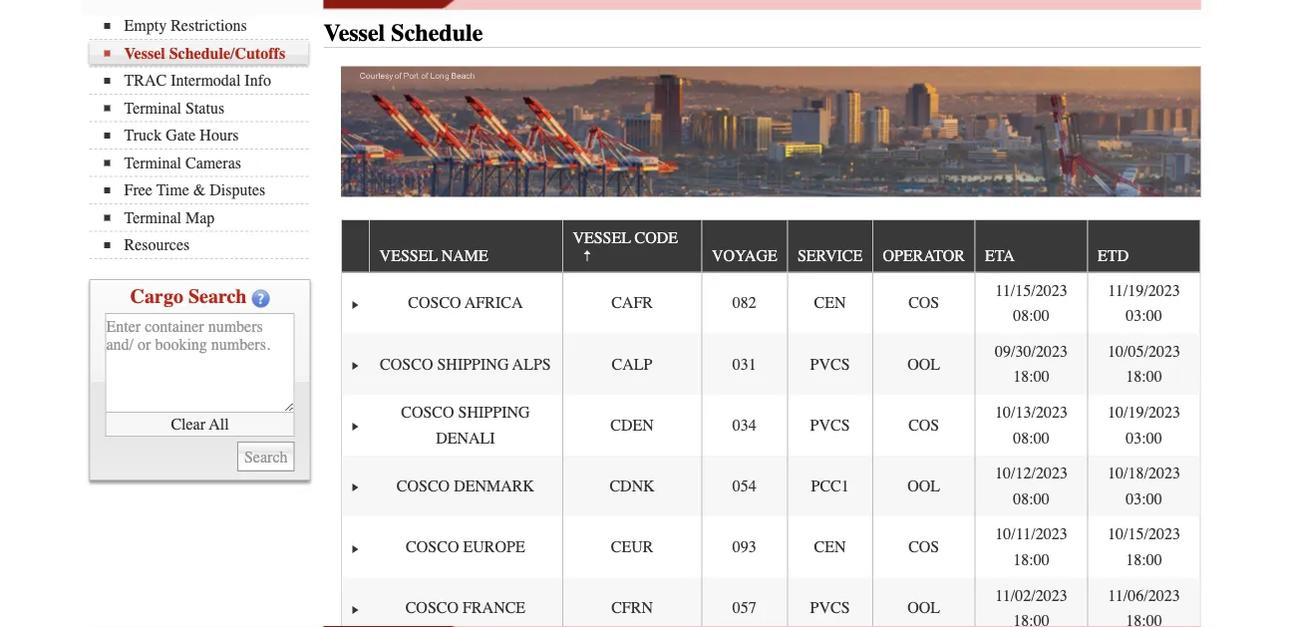 Task type: describe. For each thing, give the bounding box(es) containing it.
cfrn
[[612, 599, 653, 618]]

cosco europe
[[406, 538, 525, 557]]

1 terminal from the top
[[124, 99, 182, 117]]

vessel name link
[[380, 239, 498, 272]]

empty
[[124, 16, 167, 35]]

denmark
[[454, 477, 535, 496]]

11/06/2023 18:00
[[1109, 586, 1181, 627]]

row containing 10/11/2023 18:00
[[342, 517, 1201, 578]]

pcc1 cell
[[787, 456, 873, 517]]

pcc1
[[812, 477, 850, 496]]

row containing 09/30/2023 18:00
[[342, 334, 1201, 395]]

cosco for cosco shipping alps
[[380, 355, 433, 373]]

09/30/2023 18:00
[[996, 342, 1068, 386]]

cosco denmark cell
[[369, 456, 562, 517]]

vessel inside the empty restrictions vessel schedule/cutoffs trac intermodal info terminal status truck gate hours terminal cameras free time & disputes terminal map resources
[[124, 44, 165, 62]]

vessel code link
[[573, 220, 678, 272]]

europe
[[463, 538, 525, 557]]

cfrn cell
[[562, 578, 702, 627]]

vessel for vessel name
[[380, 247, 438, 265]]

time
[[156, 181, 189, 200]]

11/02/2023 18:00
[[996, 586, 1068, 627]]

10/11/2023 18:00
[[996, 525, 1068, 569]]

cargo search
[[130, 285, 247, 308]]

10/19/2023
[[1108, 403, 1181, 422]]

resources
[[124, 236, 190, 254]]

africa
[[465, 294, 523, 312]]

restrictions
[[171, 16, 247, 35]]

18:00 for 10/15/2023 18:00
[[1127, 551, 1163, 569]]

cen cell for 093
[[787, 517, 873, 578]]

10/12/2023 08:00 cell
[[975, 456, 1088, 517]]

calp
[[612, 355, 653, 373]]

terminal map link
[[104, 208, 309, 227]]

11/02/2023
[[996, 586, 1068, 605]]

terminal cameras link
[[104, 154, 309, 172]]

cosco europe cell
[[369, 517, 562, 578]]

034 cell
[[702, 395, 787, 456]]

all
[[209, 415, 229, 434]]

ool cell for 10/12/2023
[[873, 456, 975, 517]]

vessel name
[[380, 247, 489, 265]]

cosco africa
[[408, 294, 523, 312]]

11/15/2023 08:00 cell
[[975, 273, 1088, 334]]

pvcs for 057
[[811, 599, 851, 618]]

18:00 for 10/05/2023 18:00
[[1127, 368, 1163, 386]]

18:00 for 11/02/2023 18:00
[[1014, 612, 1050, 627]]

093
[[733, 538, 757, 557]]

shipping for denali
[[458, 403, 530, 422]]

10/13/2023 08:00 cell
[[975, 395, 1088, 456]]

10/15/2023 18:00 cell
[[1088, 517, 1201, 578]]

cdnk cell
[[562, 456, 702, 517]]

calp cell
[[562, 334, 702, 395]]

054
[[733, 477, 757, 496]]

cosco shipping denali
[[401, 403, 530, 447]]

clear all button
[[105, 413, 295, 437]]

info
[[245, 71, 271, 90]]

cen for 093
[[815, 538, 847, 557]]

031
[[733, 355, 757, 373]]

3 terminal from the top
[[124, 208, 182, 227]]

trac intermodal info link
[[104, 71, 309, 90]]

vessel schedule
[[324, 19, 483, 47]]

cosco for cosco france
[[406, 599, 459, 618]]

10/13/2023
[[996, 403, 1068, 422]]

10/19/2023 03:00
[[1108, 403, 1181, 447]]

10/12/2023
[[996, 464, 1068, 483]]

truck gate hours link
[[104, 126, 309, 145]]

03:00 for 11/19/2023 03:00
[[1127, 307, 1163, 325]]

menu bar containing empty restrictions
[[89, 14, 319, 259]]

search
[[188, 285, 247, 308]]

empty restrictions vessel schedule/cutoffs trac intermodal info terminal status truck gate hours terminal cameras free time & disputes terminal map resources
[[124, 16, 285, 254]]

09/30/2023
[[996, 342, 1068, 361]]

row containing 11/15/2023 08:00
[[342, 273, 1201, 334]]

ool cell for 11/02/2023
[[873, 578, 975, 627]]

row containing vessel code
[[342, 220, 1201, 273]]

eta link
[[986, 239, 1025, 272]]

cden cell
[[562, 395, 702, 456]]

schedule
[[391, 19, 483, 47]]

free time & disputes link
[[104, 181, 309, 200]]

clear
[[171, 415, 206, 434]]

voyage
[[712, 247, 778, 265]]

schedule/cutoffs
[[169, 44, 285, 62]]

intermodal
[[171, 71, 241, 90]]

cosco for cosco africa
[[408, 294, 462, 312]]

18:00 for 11/06/2023 18:00
[[1127, 612, 1163, 627]]

18:00 for 10/11/2023 18:00
[[1014, 551, 1050, 569]]

pvcs for 034
[[811, 416, 851, 434]]

10/05/2023
[[1108, 342, 1181, 361]]

cafr cell
[[562, 273, 702, 334]]

054 cell
[[702, 456, 787, 517]]

pvcs for 031
[[811, 355, 851, 373]]

etd
[[1098, 247, 1129, 265]]

03:00 for 10/18/2023 03:00
[[1127, 490, 1163, 508]]

service link
[[798, 239, 873, 272]]

gate
[[166, 126, 196, 145]]

10/11/2023
[[996, 525, 1068, 544]]

11/19/2023 03:00 cell
[[1088, 273, 1201, 334]]

034
[[733, 416, 757, 434]]

cosco shipping alps
[[380, 355, 551, 373]]

cos for 10/13/2023
[[909, 416, 940, 434]]

ceur
[[611, 538, 654, 557]]

status
[[186, 99, 225, 117]]

10/18/2023
[[1108, 464, 1181, 483]]

cos for 11/15/2023
[[909, 294, 940, 312]]

11/15/2023 08:00
[[996, 281, 1068, 325]]

row containing 11/02/2023 18:00
[[342, 578, 1201, 627]]

empty restrictions link
[[104, 16, 309, 35]]

cos cell for 11/15/2023
[[873, 273, 975, 334]]



Task type: locate. For each thing, give the bounding box(es) containing it.
cen down pcc1 cell
[[815, 538, 847, 557]]

11/06/2023
[[1109, 586, 1181, 605]]

pvcs up pcc1
[[811, 416, 851, 434]]

0 horizontal spatial vessel
[[380, 247, 438, 265]]

1 vertical spatial shipping
[[458, 403, 530, 422]]

03:00 down 10/19/2023 on the right bottom
[[1127, 429, 1163, 447]]

0 vertical spatial pvcs
[[811, 355, 851, 373]]

10/13/2023 08:00
[[996, 403, 1068, 447]]

cen for 082
[[815, 294, 847, 312]]

10/11/2023 18:00 cell
[[975, 517, 1088, 578]]

2 vertical spatial ool cell
[[873, 578, 975, 627]]

2 pvcs cell from the top
[[787, 395, 873, 456]]

name
[[442, 247, 489, 265]]

0 vertical spatial cos
[[909, 294, 940, 312]]

1 horizontal spatial vessel
[[573, 228, 631, 247]]

tree grid
[[342, 220, 1201, 627]]

08:00 down 10/13/2023
[[1014, 429, 1050, 447]]

terminal down 'truck'
[[124, 154, 182, 172]]

cosco down denali
[[397, 477, 450, 496]]

1 vertical spatial pvcs
[[811, 416, 851, 434]]

18:00 inside 11/02/2023 18:00
[[1014, 612, 1050, 627]]

2 vertical spatial 08:00
[[1014, 490, 1050, 508]]

03:00 inside "10/18/2023 03:00"
[[1127, 490, 1163, 508]]

row containing 10/12/2023 08:00
[[342, 456, 1201, 517]]

18:00 inside 10/15/2023 18:00
[[1127, 551, 1163, 569]]

1 vertical spatial cos cell
[[873, 395, 975, 456]]

cen cell
[[787, 273, 873, 334], [787, 517, 873, 578]]

10/18/2023 03:00
[[1108, 464, 1181, 508]]

2 terminal from the top
[[124, 154, 182, 172]]

0 vertical spatial 08:00
[[1014, 307, 1050, 325]]

ool for 11/02/2023
[[908, 599, 941, 618]]

pvcs right 031
[[811, 355, 851, 373]]

057 cell
[[702, 578, 787, 627]]

1 ool cell from the top
[[873, 334, 975, 395]]

3 pvcs cell from the top
[[787, 578, 873, 627]]

pvcs cell for 034
[[787, 395, 873, 456]]

row group
[[342, 273, 1201, 627]]

vessel left name
[[380, 247, 438, 265]]

057
[[733, 599, 757, 618]]

cos cell for 10/13/2023
[[873, 395, 975, 456]]

0 vertical spatial cos cell
[[873, 273, 975, 334]]

3 cos from the top
[[909, 538, 940, 557]]

10/12/2023 08:00
[[996, 464, 1068, 508]]

2 cos from the top
[[909, 416, 940, 434]]

row group containing 11/15/2023 08:00
[[342, 273, 1201, 627]]

10/19/2023 03:00 cell
[[1088, 395, 1201, 456]]

08:00 inside 11/15/2023 08:00
[[1014, 307, 1050, 325]]

shipping up denali
[[458, 403, 530, 422]]

free
[[124, 181, 153, 200]]

service
[[798, 247, 863, 265]]

3 ool cell from the top
[[873, 578, 975, 627]]

resources link
[[104, 236, 309, 254]]

18:00 down the 10/05/2023
[[1127, 368, 1163, 386]]

cos cell for 10/11/2023
[[873, 517, 975, 578]]

5 row from the top
[[342, 456, 1201, 517]]

row
[[342, 220, 1201, 273], [342, 273, 1201, 334], [342, 334, 1201, 395], [342, 395, 1201, 456], [342, 456, 1201, 517], [342, 517, 1201, 578], [342, 578, 1201, 627]]

18:00 inside 10/11/2023 18:00
[[1014, 551, 1050, 569]]

ool for 10/12/2023
[[908, 477, 941, 496]]

disputes
[[210, 181, 266, 200]]

vessel schedule/cutoffs link
[[104, 44, 309, 62]]

cos cell
[[873, 273, 975, 334], [873, 395, 975, 456], [873, 517, 975, 578]]

1 vertical spatial cen
[[815, 538, 847, 557]]

cosco for cosco shipping denali
[[401, 403, 454, 422]]

tree grid containing vessel code
[[342, 220, 1201, 627]]

&
[[193, 181, 206, 200]]

18:00 for 09/30/2023 18:00
[[1014, 368, 1050, 386]]

cosco shipping denali cell
[[369, 395, 562, 456]]

cosco denmark
[[397, 477, 535, 496]]

cosco inside cosco shipping denali
[[401, 403, 454, 422]]

cen cell down service
[[787, 273, 873, 334]]

0 horizontal spatial vessel
[[124, 44, 165, 62]]

cosco france
[[406, 599, 526, 618]]

2 vertical spatial terminal
[[124, 208, 182, 227]]

2 ool from the top
[[908, 477, 941, 496]]

france
[[463, 599, 526, 618]]

pvcs cell right 031
[[787, 334, 873, 395]]

03:00 inside 10/19/2023 03:00
[[1127, 429, 1163, 447]]

1 vertical spatial 08:00
[[1014, 429, 1050, 447]]

18:00 down the 09/30/2023
[[1014, 368, 1050, 386]]

1 cen from the top
[[815, 294, 847, 312]]

08:00 inside 10/13/2023 08:00
[[1014, 429, 1050, 447]]

10/05/2023 18:00 cell
[[1088, 334, 1201, 395]]

row up 054
[[342, 395, 1201, 456]]

1 cos cell from the top
[[873, 273, 975, 334]]

pvcs right the 057
[[811, 599, 851, 618]]

082
[[733, 294, 757, 312]]

cosco down vessel name
[[408, 294, 462, 312]]

ceur cell
[[562, 517, 702, 578]]

cdnk
[[610, 477, 655, 496]]

cen cell for 082
[[787, 273, 873, 334]]

shipping inside cell
[[437, 355, 509, 373]]

terminal
[[124, 99, 182, 117], [124, 154, 182, 172], [124, 208, 182, 227]]

vessel for vessel code
[[573, 228, 631, 247]]

cen cell down pcc1
[[787, 517, 873, 578]]

10/15/2023 18:00
[[1108, 525, 1181, 569]]

terminal status link
[[104, 99, 309, 117]]

row up 093
[[342, 456, 1201, 517]]

shipping for alps
[[437, 355, 509, 373]]

denali
[[436, 429, 495, 447]]

2 cen from the top
[[815, 538, 847, 557]]

None submit
[[237, 442, 295, 472]]

11/02/2023 18:00 cell
[[975, 578, 1088, 627]]

cen down service
[[815, 294, 847, 312]]

shipping
[[437, 355, 509, 373], [458, 403, 530, 422]]

03:00 down 11/19/2023
[[1127, 307, 1163, 325]]

ool cell
[[873, 334, 975, 395], [873, 456, 975, 517], [873, 578, 975, 627]]

vessel down empty
[[124, 44, 165, 62]]

cosco africa cell
[[369, 273, 562, 334]]

row up '082'
[[342, 220, 1201, 273]]

terminal down the trac
[[124, 99, 182, 117]]

7 row from the top
[[342, 578, 1201, 627]]

18:00 down 11/02/2023 in the bottom of the page
[[1014, 612, 1050, 627]]

cargo
[[130, 285, 183, 308]]

4 row from the top
[[342, 395, 1201, 456]]

3 ool from the top
[[908, 599, 941, 618]]

operator link
[[883, 239, 975, 272]]

row down voyage link
[[342, 273, 1201, 334]]

ool for 09/30/2023
[[908, 355, 941, 373]]

08:00 for 10/12/2023 08:00
[[1014, 490, 1050, 508]]

0 vertical spatial cen
[[815, 294, 847, 312]]

cosco left france
[[406, 599, 459, 618]]

row up the 057
[[342, 517, 1201, 578]]

08:00 down 10/12/2023
[[1014, 490, 1050, 508]]

menu bar
[[89, 14, 319, 259]]

cosco for cosco europe
[[406, 538, 459, 557]]

pvcs cell for 057
[[787, 578, 873, 627]]

alps
[[513, 355, 551, 373]]

0 vertical spatial terminal
[[124, 99, 182, 117]]

cden
[[611, 416, 654, 434]]

18:00 inside 11/06/2023 18:00
[[1127, 612, 1163, 627]]

ool
[[908, 355, 941, 373], [908, 477, 941, 496], [908, 599, 941, 618]]

0 vertical spatial ool cell
[[873, 334, 975, 395]]

row down 093
[[342, 578, 1201, 627]]

2 pvcs from the top
[[811, 416, 851, 434]]

shipping left alps
[[437, 355, 509, 373]]

08:00 for 10/13/2023 08:00
[[1014, 429, 1050, 447]]

pvcs cell
[[787, 334, 873, 395], [787, 395, 873, 456], [787, 578, 873, 627]]

2 vertical spatial cos cell
[[873, 517, 975, 578]]

3 08:00 from the top
[[1014, 490, 1050, 508]]

1 vertical spatial 03:00
[[1127, 429, 1163, 447]]

row up 034
[[342, 334, 1201, 395]]

08:00 for 11/15/2023 08:00
[[1014, 307, 1050, 325]]

map
[[186, 208, 215, 227]]

2 vertical spatial cos
[[909, 538, 940, 557]]

10/15/2023
[[1108, 525, 1181, 544]]

pvcs cell for 031
[[787, 334, 873, 395]]

1 08:00 from the top
[[1014, 307, 1050, 325]]

18:00 inside 10/05/2023 18:00
[[1127, 368, 1163, 386]]

0 vertical spatial 03:00
[[1127, 307, 1163, 325]]

trac
[[124, 71, 167, 90]]

18:00 down 10/15/2023
[[1127, 551, 1163, 569]]

vessel left "code"
[[573, 228, 631, 247]]

cosco left the europe
[[406, 538, 459, 557]]

cosco shipping alps cell
[[369, 334, 562, 395]]

2 row from the top
[[342, 273, 1201, 334]]

eta
[[986, 247, 1015, 265]]

cos for 10/11/2023
[[909, 538, 940, 557]]

03:00 down 10/18/2023
[[1127, 490, 1163, 508]]

pvcs cell up pcc1
[[787, 395, 873, 456]]

031 cell
[[702, 334, 787, 395]]

1 vertical spatial ool
[[908, 477, 941, 496]]

cen
[[815, 294, 847, 312], [815, 538, 847, 557]]

hours
[[200, 126, 239, 145]]

vessel code
[[573, 228, 678, 247]]

operator
[[883, 247, 966, 265]]

truck
[[124, 126, 162, 145]]

11/15/2023
[[996, 281, 1068, 300]]

terminal up resources
[[124, 208, 182, 227]]

2 08:00 from the top
[[1014, 429, 1050, 447]]

1 horizontal spatial vessel
[[324, 19, 385, 47]]

09/30/2023 18:00 cell
[[975, 334, 1088, 395]]

3 pvcs from the top
[[811, 599, 851, 618]]

18:00
[[1014, 368, 1050, 386], [1127, 368, 1163, 386], [1014, 551, 1050, 569], [1127, 551, 1163, 569], [1014, 612, 1050, 627], [1127, 612, 1163, 627]]

clear all
[[171, 415, 229, 434]]

1 vertical spatial terminal
[[124, 154, 182, 172]]

082 cell
[[702, 273, 787, 334]]

3 cos cell from the top
[[873, 517, 975, 578]]

shipping inside cosco shipping denali
[[458, 403, 530, 422]]

08:00
[[1014, 307, 1050, 325], [1014, 429, 1050, 447], [1014, 490, 1050, 508]]

18:00 down 11/06/2023
[[1127, 612, 1163, 627]]

08:00 down 11/15/2023
[[1014, 307, 1050, 325]]

voyage link
[[712, 239, 787, 272]]

1 vertical spatial cen cell
[[787, 517, 873, 578]]

vessel left schedule
[[324, 19, 385, 47]]

pvcs cell right the 057
[[787, 578, 873, 627]]

cosco down cosco africa cell
[[380, 355, 433, 373]]

2 ool cell from the top
[[873, 456, 975, 517]]

2 cos cell from the top
[[873, 395, 975, 456]]

1 vertical spatial cos
[[909, 416, 940, 434]]

1 pvcs from the top
[[811, 355, 851, 373]]

10/05/2023 18:00
[[1108, 342, 1181, 386]]

1 pvcs cell from the top
[[787, 334, 873, 395]]

Enter container numbers and/ or booking numbers.  text field
[[105, 313, 295, 413]]

11/19/2023
[[1109, 281, 1181, 300]]

3 03:00 from the top
[[1127, 490, 1163, 508]]

cameras
[[186, 154, 241, 172]]

code
[[635, 228, 678, 247]]

cosco up denali
[[401, 403, 454, 422]]

2 vertical spatial ool
[[908, 599, 941, 618]]

18:00 down 10/11/2023
[[1014, 551, 1050, 569]]

1 03:00 from the top
[[1127, 307, 1163, 325]]

2 03:00 from the top
[[1127, 429, 1163, 447]]

1 cos from the top
[[909, 294, 940, 312]]

1 vertical spatial ool cell
[[873, 456, 975, 517]]

03:00 inside 11/19/2023 03:00
[[1127, 307, 1163, 325]]

0 vertical spatial shipping
[[437, 355, 509, 373]]

08:00 inside the 10/12/2023 08:00
[[1014, 490, 1050, 508]]

row containing cosco shipping denali
[[342, 395, 1201, 456]]

0 vertical spatial cen cell
[[787, 273, 873, 334]]

ool cell for 09/30/2023
[[873, 334, 975, 395]]

vessel
[[324, 19, 385, 47], [124, 44, 165, 62]]

1 cen cell from the top
[[787, 273, 873, 334]]

093 cell
[[702, 517, 787, 578]]

6 row from the top
[[342, 517, 1201, 578]]

vessel
[[573, 228, 631, 247], [380, 247, 438, 265]]

0 vertical spatial ool
[[908, 355, 941, 373]]

2 cen cell from the top
[[787, 517, 873, 578]]

1 ool from the top
[[908, 355, 941, 373]]

11/06/2023 18:00 cell
[[1088, 578, 1201, 627]]

03:00
[[1127, 307, 1163, 325], [1127, 429, 1163, 447], [1127, 490, 1163, 508]]

pvcs
[[811, 355, 851, 373], [811, 416, 851, 434], [811, 599, 851, 618]]

3 row from the top
[[342, 334, 1201, 395]]

2 vertical spatial 03:00
[[1127, 490, 1163, 508]]

11/19/2023 03:00
[[1109, 281, 1181, 325]]

18:00 inside '09/30/2023 18:00'
[[1014, 368, 1050, 386]]

etd link
[[1098, 239, 1139, 272]]

cafr
[[612, 294, 653, 312]]

1 row from the top
[[342, 220, 1201, 273]]

cosco
[[408, 294, 462, 312], [380, 355, 433, 373], [401, 403, 454, 422], [397, 477, 450, 496], [406, 538, 459, 557], [406, 599, 459, 618]]

cosco for cosco denmark
[[397, 477, 450, 496]]

03:00 for 10/19/2023 03:00
[[1127, 429, 1163, 447]]

10/18/2023 03:00 cell
[[1088, 456, 1201, 517]]

2 vertical spatial pvcs
[[811, 599, 851, 618]]

cosco france cell
[[369, 578, 562, 627]]



Task type: vqa. For each thing, say whether or not it's contained in the screenshot.
Facility
no



